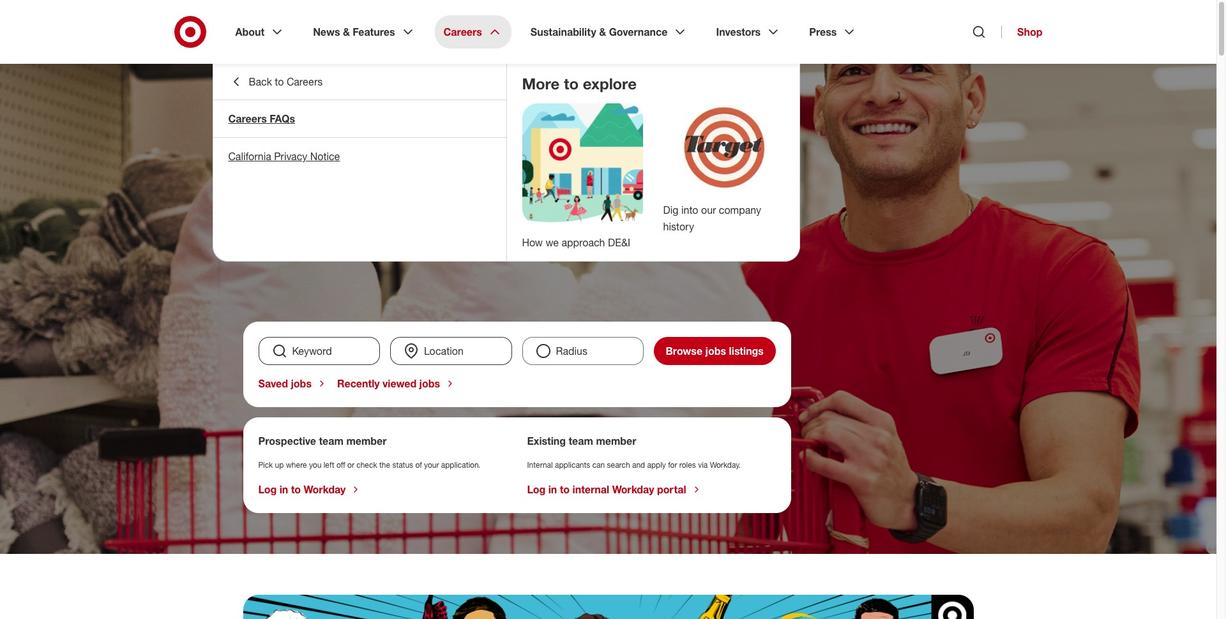 Task type: locate. For each thing, give the bounding box(es) containing it.
1 horizontal spatial in
[[549, 484, 557, 496]]

0 vertical spatial you
[[243, 182, 331, 245]]

to
[[564, 74, 579, 93], [275, 75, 284, 88], [291, 484, 301, 496], [560, 484, 570, 496]]

to inside back to careers button
[[275, 75, 284, 88]]

news
[[313, 26, 340, 38]]

0 horizontal spatial in
[[280, 484, 288, 496]]

1 vertical spatial you
[[309, 461, 322, 470]]

privacy
[[274, 150, 307, 163]]

&
[[343, 26, 350, 38], [599, 26, 606, 38]]

shop link
[[1002, 26, 1043, 38]]

team up left at the left of page
[[319, 435, 344, 448]]

in
[[280, 484, 288, 496], [549, 484, 557, 496]]

1 & from the left
[[343, 26, 350, 38]]

red and white bullseye logo from 1962 with target written over it image
[[663, 103, 784, 192]]

status
[[393, 461, 413, 470]]

1 horizontal spatial &
[[599, 26, 606, 38]]

our
[[701, 204, 716, 217]]

0 horizontal spatial team
[[319, 435, 344, 448]]

1 member from the left
[[346, 435, 387, 448]]

workday
[[304, 484, 346, 496], [612, 484, 655, 496]]

workday down internal applicants can search and apply for roles via workday.
[[612, 484, 655, 496]]

None text field
[[390, 337, 512, 365]]

explore
[[583, 74, 637, 93]]

log down 'pick'
[[258, 484, 277, 496]]

1 workday from the left
[[304, 484, 346, 496]]

2 team from the left
[[569, 435, 593, 448]]

dig into our company history
[[663, 204, 762, 233]]

careers for careers
[[444, 26, 482, 38]]

team up applicants
[[569, 435, 593, 448]]

2 member from the left
[[596, 435, 637, 448]]

& left governance
[[599, 26, 606, 38]]

in down up
[[280, 484, 288, 496]]

you left left at the left of page
[[309, 461, 322, 470]]

internal
[[527, 461, 553, 470]]

site navigation element
[[0, 0, 1227, 620]]

0 horizontal spatial log
[[258, 484, 277, 496]]

jobs right 'viewed'
[[419, 378, 440, 390]]

recently viewed jobs link
[[337, 378, 456, 390]]

1 horizontal spatial workday
[[612, 484, 655, 496]]

browse jobs listings button
[[654, 337, 776, 365]]

jobs
[[706, 345, 726, 358], [291, 378, 312, 390], [419, 378, 440, 390]]

recently
[[337, 378, 380, 390]]

to right more
[[564, 74, 579, 93]]

de&i
[[608, 236, 631, 249]]

team
[[319, 435, 344, 448], [569, 435, 593, 448]]

you inside careers work somewhere you love.
[[243, 182, 331, 245]]

saved jobs
[[258, 378, 312, 390]]

jobs left listings at bottom right
[[706, 345, 726, 358]]

you
[[243, 182, 331, 245], [309, 461, 322, 470]]

job search group
[[253, 337, 781, 365]]

1 log from the left
[[258, 484, 277, 496]]

sustainability
[[531, 26, 597, 38]]

workday down left at the left of page
[[304, 484, 346, 496]]

log in to workday link
[[258, 484, 361, 496]]

search
[[607, 461, 630, 470]]

2 log from the left
[[527, 484, 546, 496]]

0 horizontal spatial jobs
[[291, 378, 312, 390]]

jobs right the saved in the left bottom of the page
[[291, 378, 312, 390]]

dig
[[663, 204, 679, 217]]

internal
[[573, 484, 610, 496]]

roles
[[680, 461, 696, 470]]

left
[[324, 461, 335, 470]]

about link
[[226, 15, 294, 49]]

somewhere
[[383, 126, 666, 188]]

california privacy notice
[[228, 150, 340, 163]]

2 & from the left
[[599, 26, 606, 38]]

news & features
[[313, 26, 395, 38]]

log down internal
[[527, 484, 546, 496]]

member up check
[[346, 435, 387, 448]]

to down where
[[291, 484, 301, 496]]

0 horizontal spatial member
[[346, 435, 387, 448]]

love.
[[345, 182, 455, 245]]

member
[[346, 435, 387, 448], [596, 435, 637, 448]]

back
[[249, 75, 272, 88]]

log for log in to internal workday portal
[[527, 484, 546, 496]]

for
[[668, 461, 677, 470]]

to down applicants
[[560, 484, 570, 496]]

jobs inside button
[[706, 345, 726, 358]]

None text field
[[258, 337, 380, 365]]

where
[[286, 461, 307, 470]]

more to explore
[[522, 74, 637, 93]]

back to careers button
[[213, 64, 506, 100]]

1 horizontal spatial team
[[569, 435, 593, 448]]

1 horizontal spatial log
[[527, 484, 546, 496]]

1 horizontal spatial jobs
[[419, 378, 440, 390]]

1 horizontal spatial member
[[596, 435, 637, 448]]

how
[[522, 236, 543, 249]]

2 in from the left
[[549, 484, 557, 496]]

0 horizontal spatial &
[[343, 26, 350, 38]]

& inside 'link'
[[599, 26, 606, 38]]

press link
[[801, 15, 867, 49]]

2 workday from the left
[[612, 484, 655, 496]]

in down internal
[[549, 484, 557, 496]]

& right news
[[343, 26, 350, 38]]

to right back
[[275, 75, 284, 88]]

2 horizontal spatial jobs
[[706, 345, 726, 358]]

1 team from the left
[[319, 435, 344, 448]]

you for up
[[309, 461, 322, 470]]

1 in from the left
[[280, 484, 288, 496]]

member up search
[[596, 435, 637, 448]]

log for log in to workday
[[258, 484, 277, 496]]

log
[[258, 484, 277, 496], [527, 484, 546, 496]]

0 horizontal spatial workday
[[304, 484, 346, 496]]

an illustrated cityscape and a diverse group of people interacting and shopping at target. image
[[522, 103, 643, 224]]

careers inside button
[[287, 75, 323, 88]]

careers
[[444, 26, 482, 38], [287, 75, 323, 88], [243, 105, 301, 124], [228, 112, 267, 125]]

careers inside careers work somewhere you love.
[[243, 105, 301, 124]]

sustainability & governance
[[531, 26, 668, 38]]

prospective team member
[[258, 435, 387, 448]]

you down california privacy notice
[[243, 182, 331, 245]]



Task type: describe. For each thing, give the bounding box(es) containing it.
saved
[[258, 378, 288, 390]]

team for existing
[[569, 435, 593, 448]]

check
[[357, 461, 377, 470]]

and
[[632, 461, 645, 470]]

into
[[682, 204, 699, 217]]

existing team member
[[527, 435, 637, 448]]

recently viewed jobs
[[337, 378, 440, 390]]

california privacy notice link
[[213, 138, 506, 175]]

how we approach de&i link
[[522, 236, 631, 249]]

investors link
[[708, 15, 790, 49]]

careers work somewhere you love.
[[243, 105, 666, 245]]

back to careers
[[249, 75, 323, 88]]

company
[[719, 204, 762, 217]]

approach
[[562, 236, 605, 249]]

shop
[[1018, 26, 1043, 38]]

log in to workday
[[258, 484, 346, 496]]

jobs for browse
[[706, 345, 726, 358]]

news & features link
[[304, 15, 425, 49]]

listings
[[729, 345, 764, 358]]

careers link
[[435, 15, 512, 49]]

careers faqs link
[[213, 100, 506, 137]]

of
[[416, 461, 422, 470]]

faqs
[[270, 112, 295, 125]]

history
[[663, 221, 694, 233]]

prospective
[[258, 435, 316, 448]]

log in to internal workday portal
[[527, 484, 687, 496]]

careers faqs
[[228, 112, 295, 125]]

applicants
[[555, 461, 591, 470]]

about
[[235, 26, 265, 38]]

governance
[[609, 26, 668, 38]]

application.
[[441, 461, 481, 470]]

Browse jobs listings search field
[[253, 337, 781, 365]]

off
[[337, 461, 345, 470]]

pick up where you left off or check the status of your application.
[[258, 461, 481, 470]]

how we approach de&i
[[522, 236, 631, 249]]

your
[[424, 461, 439, 470]]

press
[[810, 26, 837, 38]]

notice
[[310, 150, 340, 163]]

browse jobs listings
[[666, 345, 764, 358]]

saved jobs link
[[258, 378, 327, 390]]

features
[[353, 26, 395, 38]]

& for news
[[343, 26, 350, 38]]

or
[[348, 461, 355, 470]]

can
[[593, 461, 605, 470]]

we
[[546, 236, 559, 249]]

sustainability & governance link
[[522, 15, 697, 49]]

& for sustainability
[[599, 26, 606, 38]]

investors
[[716, 26, 761, 38]]

jobs for saved
[[291, 378, 312, 390]]

you for work
[[243, 182, 331, 245]]

internal applicants can search and apply for roles via workday.
[[527, 461, 741, 470]]

in for workday
[[280, 484, 288, 496]]

apply
[[647, 461, 666, 470]]

portal
[[657, 484, 687, 496]]

work
[[243, 126, 368, 188]]

team for prospective
[[319, 435, 344, 448]]

browse
[[666, 345, 703, 358]]

existing
[[527, 435, 566, 448]]

dig into our company history link
[[663, 204, 762, 233]]

careers for careers faqs
[[228, 112, 267, 125]]

careers for careers work somewhere you love.
[[243, 105, 301, 124]]

via
[[698, 461, 708, 470]]

pick
[[258, 461, 273, 470]]

viewed
[[383, 378, 417, 390]]

california
[[228, 150, 271, 163]]

member for existing team member
[[596, 435, 637, 448]]

workday.
[[710, 461, 741, 470]]

in for internal
[[549, 484, 557, 496]]

member for prospective team member
[[346, 435, 387, 448]]

log in to internal workday portal link
[[527, 484, 702, 496]]

up
[[275, 461, 284, 470]]

more
[[522, 74, 560, 93]]

the
[[379, 461, 390, 470]]



Task type: vqa. For each thing, say whether or not it's contained in the screenshot.
'section' corresponding to Visit section 'link' below Sign up for alerts on stock prices, filings, financial news and more.
no



